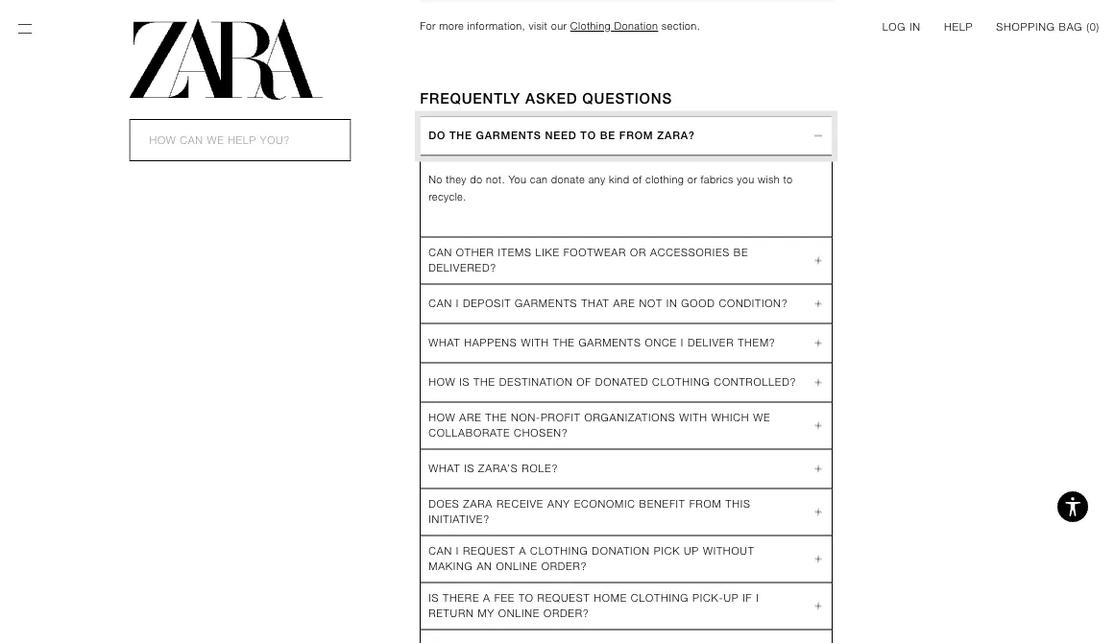 Task type: locate. For each thing, give the bounding box(es) containing it.
plus image inside what happens with the garments once i deliver them? dropdown button
[[813, 332, 824, 355]]

plus image for how is the destination of donated clothing controlled?
[[813, 371, 824, 394]]

the left non-
[[485, 412, 507, 424]]

to
[[580, 129, 596, 141], [519, 592, 534, 604]]

5 plus image from the top
[[813, 595, 824, 618]]

less image right without
[[807, 554, 830, 565]]

0 vertical spatial up
[[684, 545, 699, 557]]

request left home
[[537, 592, 590, 604]]

donated
[[595, 376, 649, 388]]

plus image inside can i deposit garments that are not in good condition? dropdown button
[[813, 292, 824, 315]]

order?
[[541, 561, 587, 573], [544, 608, 589, 620]]

0 vertical spatial from
[[619, 129, 654, 141]]

with left which
[[679, 412, 708, 424]]

0 horizontal spatial up
[[684, 545, 699, 557]]

online
[[496, 561, 538, 573], [498, 608, 540, 620]]

up right pick
[[684, 545, 699, 557]]

log in link
[[882, 19, 921, 35]]

1 horizontal spatial are
[[613, 298, 635, 310]]

no they do not. you can donate any kind of clothing or fabrics you wish to recycle.
[[429, 174, 796, 203]]

plus image for can i deposit garments that are not in good condition?
[[813, 292, 824, 315]]

from left this
[[689, 498, 722, 510]]

can down delivered?
[[429, 298, 452, 310]]

order? down 'can i request a clothing donation pick up without making an online order?'
[[544, 608, 589, 620]]

up left if
[[724, 592, 739, 604]]

the inside how are the non-profit organizations with which we collaborate chosen?
[[485, 412, 507, 424]]

plus image
[[813, 249, 824, 272], [813, 457, 824, 481], [813, 501, 824, 524], [813, 548, 824, 571], [813, 595, 824, 618]]

0 vertical spatial how
[[429, 376, 456, 388]]

1 vertical spatial a
[[483, 592, 491, 604]]

1 horizontal spatial be
[[734, 247, 748, 259]]

clothing
[[652, 376, 710, 388], [530, 545, 588, 557], [631, 592, 689, 604]]

from inside does zara receive any economic benefit from this initiative?
[[689, 498, 722, 510]]

less image inside does zara receive any economic benefit from this initiative? dropdown button
[[807, 506, 830, 518]]

1 vertical spatial up
[[724, 592, 739, 604]]

1 horizontal spatial from
[[689, 498, 722, 510]]

plus image inside does zara receive any economic benefit from this initiative? dropdown button
[[813, 501, 824, 524]]

less image inside how are the non-profit organizations with which we collaborate chosen? 'dropdown button'
[[807, 420, 830, 432]]

3 can from the top
[[429, 545, 452, 557]]

in right log
[[910, 21, 921, 33]]

garments up you
[[476, 129, 541, 141]]

0 horizontal spatial to
[[519, 592, 534, 604]]

0 vertical spatial order?
[[541, 561, 587, 573]]

less image
[[813, 124, 824, 147], [807, 255, 830, 266], [807, 420, 830, 432], [807, 463, 830, 475], [807, 506, 830, 518]]

1 vertical spatial what
[[429, 463, 460, 475]]

up inside is there a fee to request home clothing pick-up if i return my online order?
[[724, 592, 739, 604]]

plus image for what happens with the garments once i deliver them?
[[813, 332, 824, 355]]

what up does
[[429, 463, 460, 475]]

does
[[429, 498, 460, 510]]

clothing
[[645, 174, 684, 186]]

plus image for how are the non-profit organizations with which we collaborate chosen?
[[813, 414, 824, 437]]

2 how from the top
[[429, 412, 456, 424]]

can i deposit garments that are not in good condition? button
[[421, 285, 832, 323]]

1 can from the top
[[429, 247, 452, 259]]

2 plus image from the top
[[813, 332, 824, 355]]

my
[[478, 608, 495, 620]]

1 vertical spatial how
[[429, 412, 456, 424]]

0 horizontal spatial in
[[666, 298, 678, 310]]

plus image for this
[[813, 501, 824, 524]]

2 what from the top
[[429, 463, 460, 475]]

1 vertical spatial be
[[734, 247, 748, 259]]

frequently
[[420, 90, 521, 106]]

2 can from the top
[[429, 298, 452, 310]]

online inside is there a fee to request home clothing pick-up if i return my online order?
[[498, 608, 540, 620]]

less image for can i deposit garments that are not in good condition?
[[807, 298, 830, 310]]

order? up is there a fee to request home clothing pick-up if i return my online order?
[[541, 561, 587, 573]]

zara?
[[657, 129, 695, 141]]

do
[[470, 174, 483, 186]]

plus image inside can other items like footwear or accessories be delivered? dropdown button
[[813, 249, 824, 272]]

1 vertical spatial to
[[519, 592, 534, 604]]

order? inside is there a fee to request home clothing pick-up if i return my online order?
[[544, 608, 589, 620]]

plus image right condition?
[[813, 292, 824, 315]]

is left zara's
[[464, 463, 475, 475]]

is for what
[[464, 463, 475, 475]]

a down receive
[[519, 545, 527, 557]]

i inside 'can i request a clothing donation pick up without making an online order?'
[[456, 545, 459, 557]]

accessibility image
[[1054, 488, 1092, 526]]

request up an
[[463, 545, 515, 557]]

0 vertical spatial a
[[519, 545, 527, 557]]

are inside dropdown button
[[613, 298, 635, 310]]

less image right controlled?
[[807, 377, 830, 388]]

condition?
[[719, 298, 788, 310]]

a up 'my'
[[483, 592, 491, 604]]

1 less image from the top
[[807, 298, 830, 310]]

1 what from the top
[[429, 337, 460, 349]]

can for can other items like footwear or accessories be delivered?
[[429, 247, 452, 259]]

deliver
[[688, 337, 734, 349]]

need
[[545, 129, 577, 141]]

making
[[429, 561, 473, 573]]

1 vertical spatial is
[[464, 463, 475, 475]]

0 horizontal spatial be
[[600, 129, 616, 141]]

questions
[[582, 90, 672, 106]]

can i request a clothing donation pick up without making an online order? button
[[421, 536, 832, 582]]

less image for what happens with the garments once i deliver them?
[[807, 337, 830, 349]]

is up return
[[429, 592, 439, 604]]

1 horizontal spatial with
[[679, 412, 708, 424]]

clothing down pick
[[631, 592, 689, 604]]

are left not
[[613, 298, 635, 310]]

5 less image from the top
[[807, 601, 830, 612]]

0 vertical spatial can
[[429, 247, 452, 259]]

home
[[594, 592, 627, 604]]

can up delivered?
[[429, 247, 452, 259]]

from down questions
[[619, 129, 654, 141]]

our
[[551, 20, 567, 32]]

with
[[521, 337, 549, 349], [679, 412, 708, 424]]

visit
[[529, 20, 548, 32]]

be right accessories
[[734, 247, 748, 259]]

4 plus image from the top
[[813, 548, 824, 571]]

0 vertical spatial to
[[580, 129, 596, 141]]

which
[[711, 412, 749, 424]]

how inside how are the non-profit organizations with which we collaborate chosen?
[[429, 412, 456, 424]]

information,
[[467, 20, 525, 32]]

2 vertical spatial is
[[429, 592, 439, 604]]

to inside is there a fee to request home clothing pick-up if i return my online order?
[[519, 592, 534, 604]]

0 vertical spatial online
[[496, 561, 538, 573]]

4 less image from the top
[[807, 554, 830, 565]]

online right an
[[496, 561, 538, 573]]

destination
[[499, 376, 573, 388]]

plus image
[[813, 292, 824, 315], [813, 332, 824, 355], [813, 371, 824, 394], [813, 414, 824, 437]]

0 vertical spatial be
[[600, 129, 616, 141]]

1 horizontal spatial to
[[580, 129, 596, 141]]

0 horizontal spatial from
[[619, 129, 654, 141]]

in inside log in link
[[910, 21, 921, 33]]

fee
[[494, 592, 515, 604]]

clothing down once
[[652, 376, 710, 388]]

an
[[477, 561, 492, 573]]

from
[[619, 129, 654, 141], [689, 498, 722, 510]]

3 plus image from the top
[[813, 371, 824, 394]]

less image inside can i deposit garments that are not in good condition? dropdown button
[[807, 298, 830, 310]]

garments left that
[[515, 298, 578, 310]]

2 vertical spatial can
[[429, 545, 452, 557]]

1 vertical spatial can
[[429, 298, 452, 310]]

fabrics
[[701, 174, 734, 186]]

1 vertical spatial order?
[[544, 608, 589, 620]]

other
[[456, 247, 494, 259]]

for more information, visit our clothing donation section.
[[420, 20, 700, 32]]

how inside dropdown button
[[429, 376, 456, 388]]

1 vertical spatial in
[[666, 298, 678, 310]]

is down happens
[[459, 376, 470, 388]]

be down questions
[[600, 129, 616, 141]]

in
[[910, 21, 921, 33], [666, 298, 678, 310]]

is
[[459, 376, 470, 388], [464, 463, 475, 475], [429, 592, 439, 604]]

less image inside the can i request a clothing donation pick up without making an online order? dropdown button
[[807, 554, 830, 565]]

up
[[684, 545, 699, 557], [724, 592, 739, 604]]

1 horizontal spatial request
[[537, 592, 590, 604]]

0 horizontal spatial request
[[463, 545, 515, 557]]

from for this
[[689, 498, 722, 510]]

what left happens
[[429, 337, 460, 349]]

1 vertical spatial online
[[498, 608, 540, 620]]

0 vertical spatial what
[[429, 337, 460, 349]]

3 less image from the top
[[807, 377, 830, 388]]

less image inside what happens with the garments once i deliver them? dropdown button
[[807, 337, 830, 349]]

plus image inside how is the destination of donated clothing controlled? dropdown button
[[813, 371, 824, 394]]

plus image for up
[[813, 548, 824, 571]]

How can we help you? search field
[[129, 119, 351, 161]]

can inside "can other items like footwear or accessories be delivered?"
[[429, 247, 452, 259]]

less image inside 'do the garments need to be from zara?' dropdown button
[[813, 124, 824, 147]]

1 vertical spatial are
[[459, 412, 482, 424]]

clothing down any
[[530, 545, 588, 557]]

2 less image from the top
[[807, 337, 830, 349]]

less image
[[807, 298, 830, 310], [807, 337, 830, 349], [807, 377, 830, 388], [807, 554, 830, 565], [807, 601, 830, 612]]

1 vertical spatial request
[[537, 592, 590, 604]]

in right not
[[666, 298, 678, 310]]

can for can i deposit garments that are not in good condition?
[[429, 298, 452, 310]]

be inside "can other items like footwear or accessories be delivered?"
[[734, 247, 748, 259]]

what for what happens with the garments once i deliver them?
[[429, 337, 460, 349]]

less image for which
[[807, 420, 830, 432]]

are
[[613, 298, 635, 310], [459, 412, 482, 424]]

request inside is there a fee to request home clothing pick-up if i return my online order?
[[537, 592, 590, 604]]

bag
[[1059, 21, 1083, 33]]

less image inside how is the destination of donated clothing controlled? dropdown button
[[807, 377, 830, 388]]

this
[[725, 498, 751, 510]]

1 horizontal spatial up
[[724, 592, 739, 604]]

0 horizontal spatial with
[[521, 337, 549, 349]]

1 horizontal spatial a
[[519, 545, 527, 557]]

online down "fee" at the bottom left
[[498, 608, 540, 620]]

1 horizontal spatial in
[[910, 21, 921, 33]]

1 how from the top
[[429, 376, 456, 388]]

0 horizontal spatial are
[[459, 412, 482, 424]]

0 vertical spatial is
[[459, 376, 470, 388]]

1 vertical spatial garments
[[515, 298, 578, 310]]

1 vertical spatial clothing
[[530, 545, 588, 557]]

less image for is there a fee to request home clothing pick-up if i return my online order?
[[807, 601, 830, 612]]

them?
[[738, 337, 776, 349]]

shopping
[[996, 21, 1055, 33]]

organizations
[[584, 412, 676, 424]]

1 vertical spatial with
[[679, 412, 708, 424]]

0 horizontal spatial a
[[483, 592, 491, 604]]

can for can i request a clothing donation pick up without making an online order?
[[429, 545, 452, 557]]

or
[[630, 247, 646, 259]]

less image right if
[[807, 601, 830, 612]]

the up destination
[[553, 337, 575, 349]]

can up making
[[429, 545, 452, 557]]

1 plus image from the top
[[813, 292, 824, 315]]

to right the 'need'
[[580, 129, 596, 141]]

non-
[[511, 412, 541, 424]]

4 plus image from the top
[[813, 414, 824, 437]]

1 plus image from the top
[[813, 249, 824, 272]]

less image inside is there a fee to request home clothing pick-up if i return my online order? dropdown button
[[807, 601, 830, 612]]

1 vertical spatial from
[[689, 498, 722, 510]]

less image inside can other items like footwear or accessories be delivered? dropdown button
[[807, 255, 830, 266]]

shopping bag ( 0 )
[[996, 21, 1100, 33]]

frequently asked questions
[[420, 90, 672, 106]]

plus image for be
[[813, 249, 824, 272]]

can inside 'can i request a clothing donation pick up without making an online order?'
[[429, 545, 452, 557]]

of
[[633, 174, 642, 186]]

what happens with the garments once i deliver them? button
[[421, 324, 832, 362]]

plus image right we
[[813, 414, 824, 437]]

0 vertical spatial request
[[463, 545, 515, 557]]

less image for this
[[807, 506, 830, 518]]

items
[[498, 247, 532, 259]]

plus image right them?
[[813, 332, 824, 355]]

0 vertical spatial in
[[910, 21, 921, 33]]

0 vertical spatial are
[[613, 298, 635, 310]]

2 vertical spatial clothing
[[631, 592, 689, 604]]

economic
[[574, 498, 636, 510]]

2 plus image from the top
[[813, 457, 824, 481]]

kind
[[609, 174, 629, 186]]

log in
[[882, 21, 921, 33]]

less image right them?
[[807, 337, 830, 349]]

is for how
[[459, 376, 470, 388]]

i
[[456, 298, 459, 310], [681, 337, 684, 349], [456, 545, 459, 557], [756, 592, 759, 604]]

to right "fee" at the bottom left
[[519, 592, 534, 604]]

how for how is the destination of donated clothing controlled?
[[429, 376, 456, 388]]

i right if
[[756, 592, 759, 604]]

help
[[944, 21, 973, 33]]

0 vertical spatial with
[[521, 337, 549, 349]]

with up destination
[[521, 337, 549, 349]]

asked
[[525, 90, 578, 106]]

garments down can i deposit garments that are not in good condition? on the top of page
[[579, 337, 641, 349]]

request
[[463, 545, 515, 557], [537, 592, 590, 604]]

i up making
[[456, 545, 459, 557]]

3 plus image from the top
[[813, 501, 824, 524]]

plus image right controlled?
[[813, 371, 824, 394]]

plus image for clothing
[[813, 595, 824, 618]]

not.
[[486, 174, 505, 186]]

or
[[687, 174, 697, 186]]

i right once
[[681, 337, 684, 349]]

less image for can i request a clothing donation pick up without making an online order?
[[807, 554, 830, 565]]

less image right condition?
[[807, 298, 830, 310]]

are up collaborate
[[459, 412, 482, 424]]

be inside dropdown button
[[600, 129, 616, 141]]

from inside 'do the garments need to be from zara?' dropdown button
[[619, 129, 654, 141]]



Task type: describe. For each thing, give the bounding box(es) containing it.
return
[[429, 608, 474, 620]]

accessories
[[650, 247, 730, 259]]

recycle.
[[429, 191, 466, 203]]

controlled?
[[714, 376, 796, 388]]

request inside 'can i request a clothing donation pick up without making an online order?'
[[463, 545, 515, 557]]

can i request a clothing donation pick up without making an online order?
[[429, 545, 755, 573]]

i inside is there a fee to request home clothing pick-up if i return my online order?
[[756, 592, 759, 604]]

help link
[[944, 19, 973, 35]]

for
[[420, 20, 436, 32]]

the right do
[[449, 129, 472, 141]]

how are the non-profit organizations with which we collaborate chosen? button
[[421, 403, 832, 449]]

how is the destination of donated clothing controlled? button
[[421, 363, 832, 402]]

with inside dropdown button
[[521, 337, 549, 349]]

we
[[753, 412, 771, 424]]

happens
[[464, 337, 517, 349]]

with inside how are the non-profit organizations with which we collaborate chosen?
[[679, 412, 708, 424]]

in inside can i deposit garments that are not in good condition? dropdown button
[[666, 298, 678, 310]]

is there a fee to request home clothing pick-up if i return my online order? button
[[421, 583, 832, 629]]

delivered?
[[429, 262, 496, 274]]

can i deposit garments that are not in good condition?
[[429, 298, 788, 310]]

clothing inside 'can i request a clothing donation pick up without making an online order?'
[[530, 545, 588, 557]]

0 status
[[1090, 21, 1096, 33]]

profit
[[541, 412, 581, 424]]

can
[[530, 174, 548, 186]]

once
[[645, 337, 677, 349]]

less image for be
[[807, 255, 830, 266]]

what is zara's role?
[[429, 463, 558, 475]]

how are the non-profit organizations with which we collaborate chosen?
[[429, 412, 771, 439]]

i left deposit
[[456, 298, 459, 310]]

what for what is zara's role?
[[429, 463, 460, 475]]

do the garments need to be from zara?
[[429, 129, 695, 141]]

how is the destination of donated clothing controlled?
[[429, 376, 796, 388]]

initiative?
[[429, 514, 490, 526]]

to for be
[[580, 129, 596, 141]]

zara logo united states. image
[[129, 19, 323, 100]]

is inside is there a fee to request home clothing pick-up if i return my online order?
[[429, 592, 439, 604]]

clothing
[[570, 20, 611, 32]]

2 vertical spatial garments
[[579, 337, 641, 349]]

to
[[783, 174, 793, 186]]

of
[[577, 376, 592, 388]]

you
[[508, 174, 527, 186]]

section.
[[662, 20, 700, 32]]

do
[[429, 129, 446, 141]]

they
[[446, 174, 467, 186]]

plus image inside what is zara's role? dropdown button
[[813, 457, 824, 481]]

up inside 'can i request a clothing donation pick up without making an online order?'
[[684, 545, 699, 557]]

less image for how is the destination of donated clothing controlled?
[[807, 377, 830, 388]]

clothing donation link
[[570, 20, 658, 32]]

no
[[429, 174, 443, 186]]

more
[[439, 20, 464, 32]]

footwear
[[563, 247, 626, 259]]

from for zara?
[[619, 129, 654, 141]]

order? inside 'can i request a clothing donation pick up without making an online order?'
[[541, 561, 587, 573]]

)
[[1096, 21, 1100, 33]]

open menu image
[[15, 19, 35, 38]]

are inside how are the non-profit organizations with which we collaborate chosen?
[[459, 412, 482, 424]]

0
[[1090, 21, 1096, 33]]

clothing inside is there a fee to request home clothing pick-up if i return my online order?
[[631, 592, 689, 604]]

collaborate
[[429, 427, 510, 439]]

a inside is there a fee to request home clothing pick-up if i return my online order?
[[483, 592, 491, 604]]

if
[[743, 592, 752, 604]]

wish
[[758, 174, 780, 186]]

deposit
[[463, 298, 511, 310]]

the down happens
[[474, 376, 496, 388]]

donation
[[614, 20, 658, 32]]

does zara receive any economic benefit from this initiative?
[[429, 498, 751, 526]]

pick
[[654, 545, 680, 557]]

can other items like footwear or accessories be delivered? button
[[421, 238, 832, 284]]

0 vertical spatial garments
[[476, 129, 541, 141]]

chosen?
[[514, 427, 568, 439]]

role?
[[522, 463, 558, 475]]

donate
[[551, 174, 585, 186]]

can other items like footwear or accessories be delivered?
[[429, 247, 748, 274]]

pick-
[[693, 592, 724, 604]]

there
[[443, 592, 479, 604]]

that
[[581, 298, 609, 310]]

(
[[1086, 21, 1090, 33]]

without
[[703, 545, 755, 557]]

online inside 'can i request a clothing donation pick up without making an online order?'
[[496, 561, 538, 573]]

donation
[[592, 545, 650, 557]]

zara
[[463, 498, 493, 510]]

zara's
[[478, 463, 518, 475]]

not
[[639, 298, 663, 310]]

good
[[681, 298, 715, 310]]

benefit
[[639, 498, 686, 510]]

less image inside what is zara's role? dropdown button
[[807, 463, 830, 475]]

what is zara's role? button
[[421, 450, 832, 488]]

what happens with the garments once i deliver them?
[[429, 337, 776, 349]]

how for how are the non-profit organizations with which we collaborate chosen?
[[429, 412, 456, 424]]

any
[[547, 498, 570, 510]]

to for request
[[519, 592, 534, 604]]

a inside 'can i request a clothing donation pick up without making an online order?'
[[519, 545, 527, 557]]

like
[[536, 247, 560, 259]]

do the garments need to be from zara? button
[[421, 117, 832, 156]]

is there a fee to request home clothing pick-up if i return my online order?
[[429, 592, 759, 620]]

0 vertical spatial clothing
[[652, 376, 710, 388]]



Task type: vqa. For each thing, say whether or not it's contained in the screenshot.
Image 0 of FAUX SHEARLING BOMBER ZW COLLECTION from Zara
no



